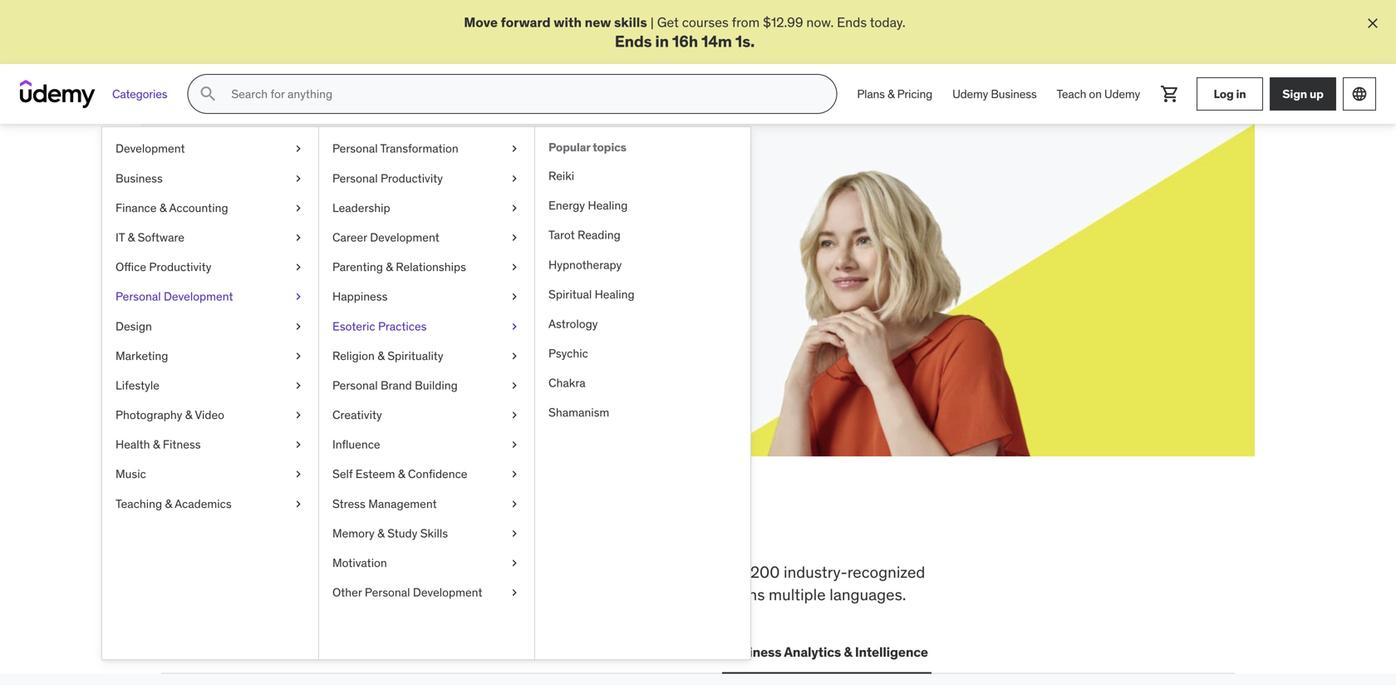 Task type: locate. For each thing, give the bounding box(es) containing it.
lifestyle
[[116, 378, 160, 393]]

xsmall image inside personal brand building link
[[508, 377, 521, 394]]

productivity for personal productivity
[[381, 171, 443, 186]]

udemy right pricing
[[953, 86, 989, 101]]

xsmall image inside it & software link
[[292, 229, 305, 246]]

personal down religion
[[333, 378, 378, 393]]

it certifications button
[[295, 632, 400, 672]]

1 vertical spatial in
[[1237, 86, 1247, 101]]

pricing
[[898, 86, 933, 101]]

recognized
[[848, 562, 926, 582]]

personal down "to"
[[365, 585, 410, 600]]

it up office
[[116, 230, 125, 245]]

& right the analytics
[[844, 643, 853, 660]]

for up and
[[694, 562, 713, 582]]

0 horizontal spatial with
[[354, 238, 379, 255]]

development up parenting & relationships
[[370, 230, 440, 245]]

1 udemy from the left
[[953, 86, 989, 101]]

leadership button
[[414, 632, 489, 672]]

to
[[395, 562, 409, 582]]

office productivity link
[[102, 252, 318, 282]]

0 vertical spatial with
[[554, 14, 582, 31]]

xsmall image inside influence link
[[508, 437, 521, 453]]

in
[[656, 31, 669, 51], [1237, 86, 1247, 101], [524, 507, 556, 551]]

chakra
[[549, 376, 586, 391]]

popular topics
[[549, 140, 627, 155]]

personal development
[[116, 289, 233, 304]]

xsmall image for personal brand building
[[508, 377, 521, 394]]

xsmall image inside stress management link
[[508, 496, 521, 512]]

xsmall image for design
[[292, 318, 305, 335]]

leadership for leadership link on the left top
[[333, 200, 390, 215]]

for up the potential
[[301, 196, 340, 231]]

with inside skills for your future expand your potential with a course for as little as $12.99. sale ends today.
[[354, 238, 379, 255]]

marketing
[[116, 348, 168, 363]]

in down get in the top left of the page
[[656, 31, 669, 51]]

xsmall image inside self esteem & confidence link
[[508, 466, 521, 483]]

business inside button
[[726, 643, 782, 660]]

skills
[[221, 196, 296, 231], [420, 526, 448, 541]]

1 horizontal spatial in
[[656, 31, 669, 51]]

xsmall image inside music link
[[292, 466, 305, 483]]

astrology
[[549, 316, 598, 331]]

& down a
[[386, 259, 393, 274]]

xsmall image for business
[[292, 170, 305, 187]]

1 vertical spatial for
[[436, 238, 452, 255]]

1 horizontal spatial for
[[436, 238, 452, 255]]

0 horizontal spatial skills
[[221, 196, 296, 231]]

happiness
[[333, 289, 388, 304]]

& up office
[[128, 230, 135, 245]]

0 vertical spatial healing
[[588, 198, 628, 213]]

0 horizontal spatial it
[[116, 230, 125, 245]]

skills up "supports"
[[356, 562, 391, 582]]

productivity up personal development
[[149, 259, 212, 274]]

finance & accounting
[[116, 200, 228, 215]]

0 horizontal spatial leadership
[[333, 200, 390, 215]]

skills left | in the left of the page
[[614, 14, 648, 31]]

& right religion
[[378, 348, 385, 363]]

leadership inside leadership button
[[417, 643, 486, 660]]

xsmall image inside design 'link'
[[292, 318, 305, 335]]

xsmall image inside the parenting & relationships link
[[508, 259, 521, 275]]

development down office productivity link
[[164, 289, 233, 304]]

2 horizontal spatial for
[[694, 562, 713, 582]]

development down categories dropdown button
[[116, 141, 185, 156]]

& right finance
[[160, 200, 167, 215]]

certifications,
[[161, 584, 257, 604]]

design
[[116, 319, 152, 334]]

2 as from the left
[[502, 238, 515, 255]]

& right esteem
[[398, 467, 405, 482]]

xsmall image inside career development link
[[508, 229, 521, 246]]

0 horizontal spatial today.
[[329, 256, 364, 273]]

xsmall image for teaching & academics
[[292, 496, 305, 512]]

leadership inside leadership link
[[333, 200, 390, 215]]

sign up
[[1283, 86, 1324, 101]]

0 vertical spatial business
[[991, 86, 1037, 101]]

personal inside 'link'
[[333, 141, 378, 156]]

2 udemy from the left
[[1105, 86, 1141, 101]]

healing up reading
[[588, 198, 628, 213]]

development for web development
[[196, 643, 279, 660]]

up
[[1310, 86, 1324, 101]]

productivity down transformation
[[381, 171, 443, 186]]

0 vertical spatial skills
[[614, 14, 648, 31]]

spirituality
[[388, 348, 444, 363]]

xsmall image inside leadership link
[[508, 200, 521, 216]]

xsmall image for development
[[292, 141, 305, 157]]

udemy
[[953, 86, 989, 101], [1105, 86, 1141, 101]]

today. down the career
[[329, 256, 364, 273]]

personal development link
[[102, 282, 318, 312]]

hypnotherapy
[[549, 257, 622, 272]]

healing
[[588, 198, 628, 213], [595, 287, 635, 302]]

personal for personal brand building
[[333, 378, 378, 393]]

0 horizontal spatial business
[[116, 171, 163, 186]]

skills up expand
[[221, 196, 296, 231]]

ends down | in the left of the page
[[615, 31, 652, 51]]

it & software
[[116, 230, 185, 245]]

0 vertical spatial today.
[[870, 14, 906, 31]]

business for business
[[116, 171, 163, 186]]

xsmall image inside development "link"
[[292, 141, 305, 157]]

ends right now.
[[837, 14, 867, 31]]

0 horizontal spatial in
[[524, 507, 556, 551]]

xsmall image inside teaching & academics 'link'
[[292, 496, 305, 512]]

topics,
[[480, 562, 527, 582]]

energy
[[549, 198, 585, 213]]

xsmall image inside the photography & video link
[[292, 407, 305, 423]]

in right log
[[1237, 86, 1247, 101]]

catalog
[[288, 584, 340, 604]]

xsmall image for parenting & relationships
[[508, 259, 521, 275]]

teach on udemy
[[1057, 86, 1141, 101]]

& right teaching
[[165, 496, 172, 511]]

0 vertical spatial skills
[[221, 196, 296, 231]]

0 horizontal spatial udemy
[[953, 86, 989, 101]]

move
[[464, 14, 498, 31]]

& left video
[[185, 407, 192, 422]]

plans
[[858, 86, 885, 101]]

fitness
[[163, 437, 201, 452]]

2 vertical spatial for
[[694, 562, 713, 582]]

xsmall image for religion & spirituality
[[508, 348, 521, 364]]

for inside 'covering critical workplace skills to technical topics, including prep content for over 200 industry-recognized certifications, our catalog supports well-rounded professional development and spans multiple languages.'
[[694, 562, 713, 582]]

multiple
[[769, 584, 826, 604]]

xsmall image for personal productivity
[[508, 170, 521, 187]]

& right the plans
[[888, 86, 895, 101]]

shamanism link
[[535, 398, 751, 428]]

1 horizontal spatial today.
[[870, 14, 906, 31]]

xsmall image for music
[[292, 466, 305, 483]]

one
[[562, 507, 622, 551]]

for
[[301, 196, 340, 231], [436, 238, 452, 255], [694, 562, 713, 582]]

parenting
[[333, 259, 383, 274]]

esoteric
[[333, 319, 375, 334]]

business left teach
[[991, 86, 1037, 101]]

0 horizontal spatial ends
[[615, 31, 652, 51]]

0 horizontal spatial productivity
[[149, 259, 212, 274]]

for for your
[[436, 238, 452, 255]]

energy healing link
[[535, 191, 751, 221]]

0 horizontal spatial your
[[269, 238, 295, 255]]

& inside "link"
[[378, 348, 385, 363]]

1 horizontal spatial leadership
[[417, 643, 486, 660]]

need
[[437, 507, 517, 551]]

in up including
[[524, 507, 556, 551]]

choose a language image
[[1352, 86, 1369, 102]]

new
[[585, 14, 611, 31]]

xsmall image inside office productivity link
[[292, 259, 305, 275]]

plans & pricing
[[858, 86, 933, 101]]

xsmall image
[[508, 141, 521, 157], [508, 200, 521, 216], [292, 229, 305, 246], [508, 229, 521, 246], [508, 289, 521, 305], [292, 318, 305, 335], [508, 318, 521, 335], [292, 348, 305, 364], [508, 377, 521, 394], [292, 407, 305, 423], [508, 437, 521, 453], [292, 466, 305, 483], [292, 496, 305, 512], [508, 496, 521, 512], [508, 555, 521, 571], [508, 585, 521, 601]]

1 horizontal spatial udemy
[[1105, 86, 1141, 101]]

xsmall image inside the esoteric practices link
[[508, 318, 521, 335]]

healing down hypnotherapy link
[[595, 287, 635, 302]]

business down spans
[[726, 643, 782, 660]]

skills down stress management link
[[420, 526, 448, 541]]

as left 'little'
[[455, 238, 469, 255]]

1 vertical spatial today.
[[329, 256, 364, 273]]

technical
[[413, 562, 477, 582]]

personal up 'personal productivity'
[[333, 141, 378, 156]]

critical
[[228, 562, 276, 582]]

0 vertical spatial it
[[116, 230, 125, 245]]

1 vertical spatial business
[[116, 171, 163, 186]]

photography & video link
[[102, 400, 318, 430]]

practices
[[378, 319, 427, 334]]

stress management
[[333, 496, 437, 511]]

development down technical
[[413, 585, 483, 600]]

spiritual healing link
[[535, 280, 751, 309]]

1 horizontal spatial as
[[502, 238, 515, 255]]

1 vertical spatial skills
[[276, 507, 365, 551]]

popular
[[549, 140, 591, 155]]

udemy inside teach on udemy link
[[1105, 86, 1141, 101]]

xsmall image inside "creativity" link
[[508, 407, 521, 423]]

1 horizontal spatial with
[[554, 14, 582, 31]]

xsmall image inside business link
[[292, 170, 305, 187]]

1 vertical spatial your
[[269, 238, 295, 255]]

personal down personal transformation
[[333, 171, 378, 186]]

stress management link
[[319, 489, 535, 519]]

& right health at the bottom of page
[[153, 437, 160, 452]]

xsmall image inside memory & study skills link
[[508, 525, 521, 542]]

xsmall image for finance & accounting
[[292, 200, 305, 216]]

career development link
[[319, 223, 535, 252]]

1 horizontal spatial productivity
[[381, 171, 443, 186]]

tarot
[[549, 228, 575, 243]]

0 vertical spatial productivity
[[381, 171, 443, 186]]

as right 'little'
[[502, 238, 515, 255]]

xsmall image for self esteem & confidence
[[508, 466, 521, 483]]

with left new
[[554, 14, 582, 31]]

for up the relationships
[[436, 238, 452, 255]]

relationships
[[396, 259, 466, 274]]

spiritual
[[549, 287, 592, 302]]

xsmall image inside personal development link
[[292, 289, 305, 305]]

personal up design
[[116, 289, 161, 304]]

1 vertical spatial with
[[354, 238, 379, 255]]

2 vertical spatial skills
[[356, 562, 391, 582]]

teaching
[[116, 496, 162, 511]]

2 horizontal spatial business
[[991, 86, 1037, 101]]

xsmall image inside personal transformation 'link'
[[508, 141, 521, 157]]

development right web
[[196, 643, 279, 660]]

future
[[410, 196, 491, 231]]

xsmall image inside other personal development link
[[508, 585, 521, 601]]

productivity
[[381, 171, 443, 186], [149, 259, 212, 274]]

xsmall image inside happiness link
[[508, 289, 521, 305]]

data science
[[506, 643, 587, 660]]

for for workplace
[[694, 562, 713, 582]]

udemy right the on
[[1105, 86, 1141, 101]]

0 vertical spatial in
[[656, 31, 669, 51]]

xsmall image inside marketing link
[[292, 348, 305, 364]]

with
[[554, 14, 582, 31], [354, 238, 379, 255]]

development
[[116, 141, 185, 156], [370, 230, 440, 245], [164, 289, 233, 304], [413, 585, 483, 600], [196, 643, 279, 660]]

udemy business
[[953, 86, 1037, 101]]

skills
[[614, 14, 648, 31], [276, 507, 365, 551], [356, 562, 391, 582]]

0 vertical spatial leadership
[[333, 200, 390, 215]]

xsmall image for photography & video
[[292, 407, 305, 423]]

productivity for office productivity
[[149, 259, 212, 274]]

xsmall image inside finance & accounting link
[[292, 200, 305, 216]]

xsmall image inside religion & spirituality "link"
[[508, 348, 521, 364]]

200
[[751, 562, 780, 582]]

1 horizontal spatial skills
[[420, 526, 448, 541]]

xsmall image inside lifestyle 'link'
[[292, 377, 305, 394]]

udemy image
[[20, 80, 96, 108]]

2 vertical spatial business
[[726, 643, 782, 660]]

0 horizontal spatial as
[[455, 238, 469, 255]]

teach
[[1057, 86, 1087, 101]]

certifications
[[313, 643, 397, 660]]

xsmall image
[[292, 141, 305, 157], [292, 170, 305, 187], [508, 170, 521, 187], [292, 200, 305, 216], [292, 259, 305, 275], [508, 259, 521, 275], [292, 289, 305, 305], [508, 348, 521, 364], [292, 377, 305, 394], [508, 407, 521, 423], [292, 437, 305, 453], [508, 466, 521, 483], [508, 525, 521, 542]]

web development
[[165, 643, 279, 660]]

leadership up the career
[[333, 200, 390, 215]]

career development
[[333, 230, 440, 245]]

1 as from the left
[[455, 238, 469, 255]]

1 horizontal spatial your
[[344, 196, 405, 231]]

data
[[506, 643, 535, 660]]

with left a
[[354, 238, 379, 255]]

development inside button
[[196, 643, 279, 660]]

0 vertical spatial for
[[301, 196, 340, 231]]

xsmall image inside motivation link
[[508, 555, 521, 571]]

1 horizontal spatial business
[[726, 643, 782, 660]]

music
[[116, 467, 146, 482]]

xsmall image inside health & fitness link
[[292, 437, 305, 453]]

it left certifications
[[299, 643, 310, 660]]

xsmall image inside personal productivity link
[[508, 170, 521, 187]]

development link
[[102, 134, 318, 164]]

leadership down rounded
[[417, 643, 486, 660]]

xsmall image for happiness
[[508, 289, 521, 305]]

skills up workplace
[[276, 507, 365, 551]]

xsmall image for it & software
[[292, 229, 305, 246]]

personal for personal transformation
[[333, 141, 378, 156]]

ends
[[837, 14, 867, 31], [615, 31, 652, 51]]

personal transformation
[[333, 141, 459, 156]]

1 vertical spatial healing
[[595, 287, 635, 302]]

ends
[[297, 256, 326, 273]]

it for it certifications
[[299, 643, 310, 660]]

1 vertical spatial productivity
[[149, 259, 212, 274]]

your up sale
[[269, 238, 295, 255]]

your up a
[[344, 196, 405, 231]]

& inside 'link'
[[165, 496, 172, 511]]

0 vertical spatial your
[[344, 196, 405, 231]]

& left study
[[378, 526, 385, 541]]

it inside 'button'
[[299, 643, 310, 660]]

2 horizontal spatial in
[[1237, 86, 1247, 101]]

1 vertical spatial leadership
[[417, 643, 486, 660]]

business for business analytics & intelligence
[[726, 643, 782, 660]]

1 horizontal spatial it
[[299, 643, 310, 660]]

your
[[344, 196, 405, 231], [269, 238, 295, 255]]

communication button
[[604, 632, 709, 672]]

1 horizontal spatial ends
[[837, 14, 867, 31]]

today. right now.
[[870, 14, 906, 31]]

business up finance
[[116, 171, 163, 186]]

science
[[538, 643, 587, 660]]

1 vertical spatial it
[[299, 643, 310, 660]]



Task type: vqa. For each thing, say whether or not it's contained in the screenshot.
Esteem
yes



Task type: describe. For each thing, give the bounding box(es) containing it.
$12.99.
[[221, 256, 264, 273]]

personal transformation link
[[319, 134, 535, 164]]

xsmall image for stress management
[[508, 496, 521, 512]]

.
[[751, 31, 755, 51]]

personal productivity
[[333, 171, 443, 186]]

lifestyle link
[[102, 371, 318, 400]]

supports
[[344, 584, 406, 604]]

influence link
[[319, 430, 535, 460]]

personal for personal development
[[116, 289, 161, 304]]

skills inside skills for your future expand your potential with a course for as little as $12.99. sale ends today.
[[221, 196, 296, 231]]

over
[[717, 562, 747, 582]]

teaching & academics
[[116, 496, 232, 511]]

development for personal development
[[164, 289, 233, 304]]

tarot reading
[[549, 228, 621, 243]]

esoteric practices link
[[319, 312, 535, 341]]

languages.
[[830, 584, 907, 604]]

xsmall image for other personal development
[[508, 585, 521, 601]]

leadership link
[[319, 193, 535, 223]]

development for career development
[[370, 230, 440, 245]]

marketing link
[[102, 341, 318, 371]]

web development button
[[161, 632, 282, 672]]

Search for anything text field
[[228, 80, 817, 108]]

business link
[[102, 164, 318, 193]]

submit search image
[[198, 84, 218, 104]]

building
[[415, 378, 458, 393]]

stress
[[333, 496, 366, 511]]

the
[[216, 507, 269, 551]]

parenting & relationships link
[[319, 252, 535, 282]]

today. inside skills for your future expand your potential with a course for as little as $12.99. sale ends today.
[[329, 256, 364, 273]]

& for religion & spirituality
[[378, 348, 385, 363]]

& for finance & accounting
[[160, 200, 167, 215]]

happiness link
[[319, 282, 535, 312]]

reiki
[[549, 168, 575, 183]]

industry-
[[784, 562, 848, 582]]

other personal development link
[[319, 578, 535, 608]]

photography & video
[[116, 407, 225, 422]]

office
[[116, 259, 146, 274]]

study
[[388, 526, 418, 541]]

reiki link
[[535, 161, 751, 191]]

prep
[[599, 562, 632, 582]]

close image
[[1365, 15, 1382, 32]]

esoteric practices
[[333, 319, 427, 334]]

health & fitness link
[[102, 430, 318, 460]]

0 horizontal spatial for
[[301, 196, 340, 231]]

health
[[116, 437, 150, 452]]

you
[[371, 507, 431, 551]]

religion & spirituality
[[333, 348, 444, 363]]

expand
[[221, 238, 266, 255]]

udemy business link
[[943, 74, 1047, 114]]

motivation link
[[319, 548, 535, 578]]

xsmall image for leadership
[[508, 200, 521, 216]]

& for photography & video
[[185, 407, 192, 422]]

& for memory & study skills
[[378, 526, 385, 541]]

chakra link
[[535, 368, 751, 398]]

in inside move forward with new skills | get courses from $12.99 now. ends today. ends in 16h 14m 1s .
[[656, 31, 669, 51]]

healing for spiritual healing
[[595, 287, 635, 302]]

skills inside move forward with new skills | get courses from $12.99 now. ends today. ends in 16h 14m 1s .
[[614, 14, 648, 31]]

& inside button
[[844, 643, 853, 660]]

& for it & software
[[128, 230, 135, 245]]

skills inside 'covering critical workplace skills to technical topics, including prep content for over 200 industry-recognized certifications, our catalog supports well-rounded professional development and spans multiple languages.'
[[356, 562, 391, 582]]

rounded
[[445, 584, 504, 604]]

personal for personal productivity
[[333, 171, 378, 186]]

xsmall image for esoteric practices
[[508, 318, 521, 335]]

xsmall image for office productivity
[[292, 259, 305, 275]]

healing for energy healing
[[588, 198, 628, 213]]

covering
[[161, 562, 225, 582]]

intelligence
[[856, 643, 929, 660]]

skills for your future expand your potential with a course for as little as $12.99. sale ends today.
[[221, 196, 515, 273]]

health & fitness
[[116, 437, 201, 452]]

self esteem & confidence
[[333, 467, 468, 482]]

xsmall image for health & fitness
[[292, 437, 305, 453]]

little
[[472, 238, 498, 255]]

hypnotherapy link
[[535, 250, 751, 280]]

creativity link
[[319, 400, 535, 430]]

it for it & software
[[116, 230, 125, 245]]

1 vertical spatial skills
[[420, 526, 448, 541]]

xsmall image for motivation
[[508, 555, 521, 571]]

xsmall image for influence
[[508, 437, 521, 453]]

with inside move forward with new skills | get courses from $12.99 now. ends today. ends in 16h 14m 1s .
[[554, 14, 582, 31]]

shopping cart with 0 items image
[[1161, 84, 1181, 104]]

memory
[[333, 526, 375, 541]]

influence
[[333, 437, 380, 452]]

video
[[195, 407, 225, 422]]

topics
[[593, 140, 627, 155]]

forward
[[501, 14, 551, 31]]

esoteric practices element
[[535, 127, 751, 660]]

personal brand building
[[333, 378, 458, 393]]

and
[[693, 584, 720, 604]]

xsmall image for personal transformation
[[508, 141, 521, 157]]

all
[[161, 507, 210, 551]]

brand
[[381, 378, 412, 393]]

udemy inside udemy business link
[[953, 86, 989, 101]]

xsmall image for personal development
[[292, 289, 305, 305]]

16h 14m 1s
[[673, 31, 751, 51]]

in inside the log in link
[[1237, 86, 1247, 101]]

from
[[732, 14, 760, 31]]

& for plans & pricing
[[888, 86, 895, 101]]

& for teaching & academics
[[165, 496, 172, 511]]

transformation
[[380, 141, 459, 156]]

professional
[[507, 584, 594, 604]]

it & software link
[[102, 223, 318, 252]]

|
[[651, 14, 654, 31]]

content
[[635, 562, 690, 582]]

xsmall image for creativity
[[508, 407, 521, 423]]

accounting
[[169, 200, 228, 215]]

& for parenting & relationships
[[386, 259, 393, 274]]

course
[[392, 238, 432, 255]]

self esteem & confidence link
[[319, 460, 535, 489]]

& for health & fitness
[[153, 437, 160, 452]]

energy healing
[[549, 198, 628, 213]]

communication
[[607, 643, 706, 660]]

including
[[531, 562, 595, 582]]

data science button
[[502, 632, 590, 672]]

leadership for leadership button
[[417, 643, 486, 660]]

spans
[[724, 584, 765, 604]]

xsmall image for marketing
[[292, 348, 305, 364]]

music link
[[102, 460, 318, 489]]

today. inside move forward with new skills | get courses from $12.99 now. ends today. ends in 16h 14m 1s .
[[870, 14, 906, 31]]

teach on udemy link
[[1047, 74, 1151, 114]]

2 vertical spatial in
[[524, 507, 556, 551]]

psychic
[[549, 346, 589, 361]]

development inside "link"
[[116, 141, 185, 156]]

xsmall image for memory & study skills
[[508, 525, 521, 542]]

xsmall image for career development
[[508, 229, 521, 246]]

log in link
[[1197, 77, 1264, 111]]

xsmall image for lifestyle
[[292, 377, 305, 394]]

personal brand building link
[[319, 371, 535, 400]]

teaching & academics link
[[102, 489, 318, 519]]

analytics
[[784, 643, 842, 660]]

plans & pricing link
[[848, 74, 943, 114]]



